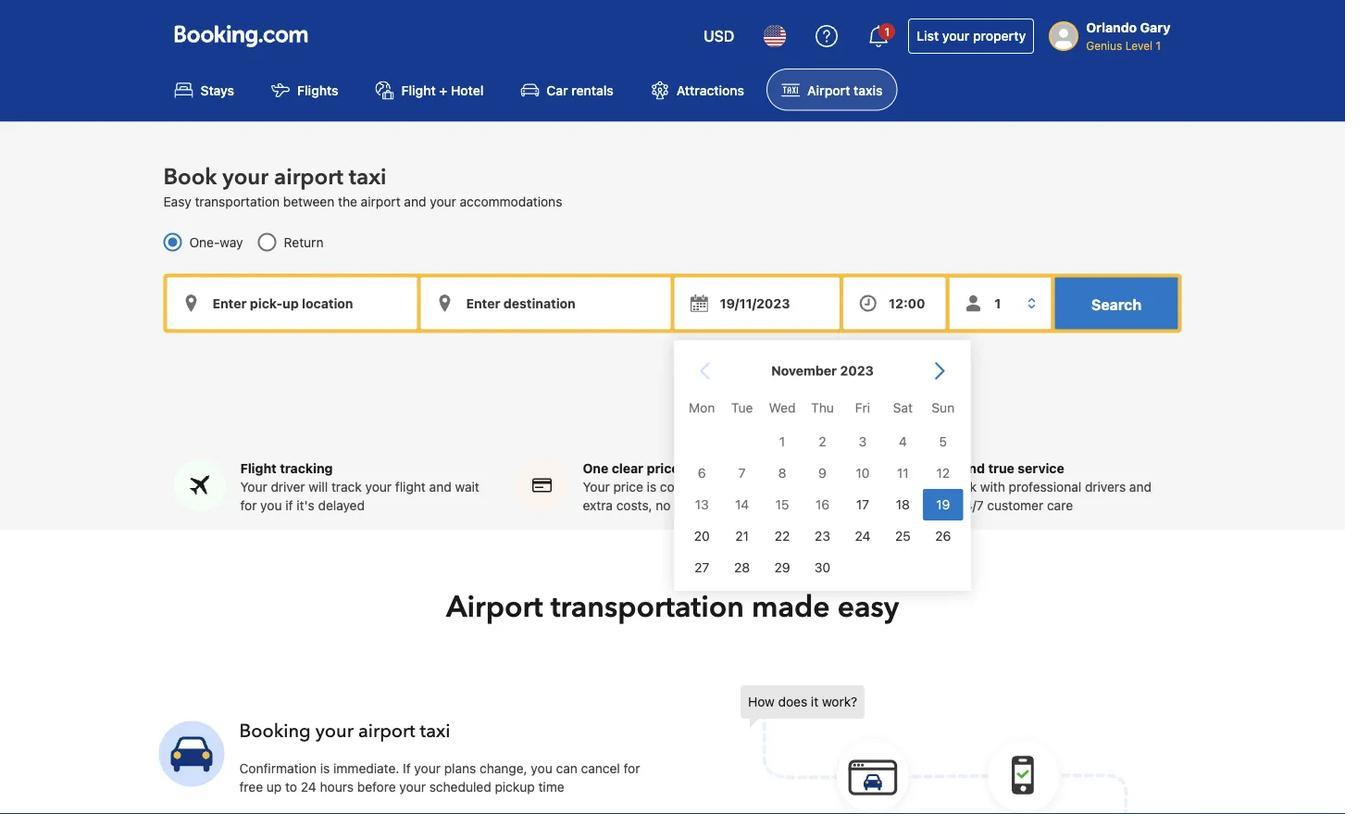 Task type: locate. For each thing, give the bounding box(es) containing it.
1 down gary at the right top of page
[[1156, 39, 1161, 52]]

13
[[695, 497, 709, 512]]

for inside confirmation is immediate. if your plans change, you can cancel for free up to 24 hours before your scheduled pickup time
[[624, 761, 640, 776]]

booking.com online hotel reservations image
[[175, 25, 308, 47]]

1 vertical spatial is
[[320, 761, 330, 776]]

transportation down "27" button
[[551, 587, 745, 627]]

1 vertical spatial airport
[[446, 587, 543, 627]]

it
[[811, 694, 819, 709]]

and
[[404, 193, 426, 209], [962, 461, 985, 476], [429, 479, 452, 495], [1130, 479, 1152, 495]]

you left the if
[[260, 498, 282, 513]]

your right if
[[414, 761, 441, 776]]

flight + hotel link
[[361, 69, 499, 110]]

12:00
[[889, 295, 926, 311]]

18
[[896, 497, 910, 512]]

1 horizontal spatial you
[[531, 761, 553, 776]]

1 vertical spatial airport
[[361, 193, 401, 209]]

list your property
[[917, 28, 1026, 44]]

professional
[[1009, 479, 1082, 495]]

flight inside 'flight tracking your driver will track your flight and wait for you if it's delayed'
[[240, 461, 277, 476]]

6
[[698, 465, 706, 481]]

1 horizontal spatial flight
[[402, 82, 436, 98]]

0 vertical spatial transportation
[[195, 193, 280, 209]]

airport up between
[[274, 162, 343, 192]]

flight
[[402, 82, 436, 98], [240, 461, 277, 476]]

flight left +
[[402, 82, 436, 98]]

1 horizontal spatial is
[[647, 479, 657, 495]]

1 horizontal spatial up
[[725, 479, 740, 495]]

airport for airport transportation made easy
[[446, 587, 543, 627]]

your right book
[[223, 162, 269, 192]]

1 vertical spatial flight
[[240, 461, 277, 476]]

0 vertical spatial 1
[[885, 25, 890, 38]]

up left to
[[267, 779, 282, 795]]

1 vertical spatial price
[[614, 479, 644, 495]]

1 vertical spatial for
[[624, 761, 640, 776]]

1 vertical spatial taxi
[[420, 719, 451, 744]]

1 up 8
[[780, 434, 786, 449]]

taxi inside book your airport taxi easy transportation between the airport and your accommodations
[[349, 162, 387, 192]]

1 horizontal spatial 24
[[855, 528, 871, 544]]

24 inside confirmation is immediate. if your plans change, you can cancel for free up to 24 hours before your scheduled pickup time
[[301, 779, 317, 795]]

car rentals link
[[506, 69, 629, 110]]

and right the
[[404, 193, 426, 209]]

0 horizontal spatial booking airport taxi image
[[159, 721, 225, 787]]

driver
[[271, 479, 305, 495]]

0 vertical spatial airport
[[274, 162, 343, 192]]

1 horizontal spatial taxi
[[420, 719, 451, 744]]

airport up if
[[358, 719, 415, 744]]

airport for book
[[274, 162, 343, 192]]

attractions
[[677, 82, 745, 98]]

genius
[[1087, 39, 1123, 52]]

21 button
[[722, 520, 763, 552]]

1 vertical spatial no
[[656, 498, 671, 513]]

is
[[647, 479, 657, 495], [320, 761, 330, 776]]

is inside one clear price your price is confirmed up front – no extra costs, no cash required
[[647, 479, 657, 495]]

0 vertical spatial taxi
[[349, 162, 387, 192]]

2023
[[840, 363, 874, 378]]

2 horizontal spatial 1
[[1156, 39, 1161, 52]]

for left the if
[[240, 498, 257, 513]]

hotel
[[451, 82, 484, 98]]

you up time
[[531, 761, 553, 776]]

2 vertical spatial 1
[[780, 434, 786, 449]]

1 your from the left
[[240, 479, 267, 495]]

your right the "list"
[[943, 28, 970, 44]]

0 horizontal spatial you
[[260, 498, 282, 513]]

clear
[[612, 461, 644, 476]]

11
[[897, 465, 909, 481]]

30 button
[[803, 552, 843, 583]]

0 horizontal spatial is
[[320, 761, 330, 776]]

0 vertical spatial is
[[647, 479, 657, 495]]

tried and true service we work with professional drivers and have 24/7 customer care
[[926, 461, 1152, 513]]

airport right the
[[361, 193, 401, 209]]

flight for flight tracking your driver will track your flight and wait for you if it's delayed
[[240, 461, 277, 476]]

0 vertical spatial for
[[240, 498, 257, 513]]

free
[[239, 779, 263, 795]]

–
[[776, 479, 783, 495]]

0 horizontal spatial 24
[[301, 779, 317, 795]]

transportation up way
[[195, 193, 280, 209]]

24 down 17 button
[[855, 528, 871, 544]]

airport taxis link
[[767, 69, 898, 110]]

stays
[[201, 82, 234, 98]]

is up costs,
[[647, 479, 657, 495]]

up inside one clear price your price is confirmed up front – no extra costs, no cash required
[[725, 479, 740, 495]]

1 button
[[857, 14, 901, 58]]

1 inside button
[[885, 25, 890, 38]]

for
[[240, 498, 257, 513], [624, 761, 640, 776]]

before
[[357, 779, 396, 795]]

and inside 'flight tracking your driver will track your flight and wait for you if it's delayed'
[[429, 479, 452, 495]]

time
[[539, 779, 565, 795]]

19/11/2023
[[720, 295, 790, 311]]

24 right to
[[301, 779, 317, 795]]

0 horizontal spatial no
[[656, 498, 671, 513]]

1 horizontal spatial price
[[647, 461, 679, 476]]

airport for airport taxis
[[808, 82, 851, 98]]

taxi
[[349, 162, 387, 192], [420, 719, 451, 744]]

car
[[547, 82, 568, 98]]

0 vertical spatial 24
[[855, 528, 871, 544]]

0 horizontal spatial for
[[240, 498, 257, 513]]

9
[[819, 465, 827, 481]]

0 vertical spatial you
[[260, 498, 282, 513]]

your inside 'flight tracking your driver will track your flight and wait for you if it's delayed'
[[365, 479, 392, 495]]

1 horizontal spatial transportation
[[551, 587, 745, 627]]

0 vertical spatial airport
[[808, 82, 851, 98]]

your down 'one'
[[583, 479, 610, 495]]

1 vertical spatial 1
[[1156, 39, 1161, 52]]

no
[[786, 479, 801, 495], [656, 498, 671, 513]]

your left accommodations
[[430, 193, 456, 209]]

0 horizontal spatial airport
[[446, 587, 543, 627]]

8
[[779, 465, 787, 481]]

costs,
[[617, 498, 653, 513]]

have
[[926, 498, 954, 513]]

22 button
[[763, 520, 803, 552]]

and inside book your airport taxi easy transportation between the airport and your accommodations
[[404, 193, 426, 209]]

12:00 button
[[844, 277, 946, 329]]

attractions link
[[636, 69, 760, 110]]

0 vertical spatial no
[[786, 479, 801, 495]]

Enter pick-up location text field
[[167, 277, 417, 329]]

1 vertical spatial 24
[[301, 779, 317, 795]]

for right cancel
[[624, 761, 640, 776]]

2 your from the left
[[583, 479, 610, 495]]

for inside 'flight tracking your driver will track your flight and wait for you if it's delayed'
[[240, 498, 257, 513]]

flight up driver
[[240, 461, 277, 476]]

and right the drivers
[[1130, 479, 1152, 495]]

0 horizontal spatial your
[[240, 479, 267, 495]]

your down if
[[400, 779, 426, 795]]

0 horizontal spatial taxi
[[349, 162, 387, 192]]

0 horizontal spatial transportation
[[195, 193, 280, 209]]

and left wait
[[429, 479, 452, 495]]

0 horizontal spatial flight
[[240, 461, 277, 476]]

sat
[[893, 400, 913, 415]]

thu
[[811, 400, 834, 415]]

21
[[736, 528, 749, 544]]

easy
[[163, 193, 191, 209]]

is up hours
[[320, 761, 330, 776]]

booking your airport taxi
[[239, 719, 451, 744]]

booking airport taxi image
[[741, 685, 1130, 814], [159, 721, 225, 787]]

0 vertical spatial price
[[647, 461, 679, 476]]

taxi for booking
[[420, 719, 451, 744]]

7
[[739, 465, 746, 481]]

1 vertical spatial up
[[267, 779, 282, 795]]

up inside confirmation is immediate. if your plans change, you can cancel for free up to 24 hours before your scheduled pickup time
[[267, 779, 282, 795]]

20
[[694, 528, 710, 544]]

your right track at bottom
[[365, 479, 392, 495]]

0 horizontal spatial price
[[614, 479, 644, 495]]

price down clear
[[614, 479, 644, 495]]

for for flight tracking your driver will track your flight and wait for you if it's delayed
[[240, 498, 257, 513]]

24
[[855, 528, 871, 544], [301, 779, 317, 795]]

0 horizontal spatial up
[[267, 779, 282, 795]]

front
[[743, 479, 772, 495]]

2 vertical spatial airport
[[358, 719, 415, 744]]

no left cash
[[656, 498, 671, 513]]

0 vertical spatial up
[[725, 479, 740, 495]]

2
[[819, 434, 827, 449]]

price up the confirmed
[[647, 461, 679, 476]]

1 left the "list"
[[885, 25, 890, 38]]

flights link
[[257, 69, 353, 110]]

flight
[[395, 479, 426, 495]]

you inside confirmation is immediate. if your plans change, you can cancel for free up to 24 hours before your scheduled pickup time
[[531, 761, 553, 776]]

1 horizontal spatial booking airport taxi image
[[741, 685, 1130, 814]]

0 vertical spatial flight
[[402, 82, 436, 98]]

1 vertical spatial you
[[531, 761, 553, 776]]

up up required
[[725, 479, 740, 495]]

with
[[981, 479, 1006, 495]]

book your airport taxi easy transportation between the airport and your accommodations
[[163, 162, 563, 209]]

fri
[[856, 400, 871, 415]]

taxi up plans
[[420, 719, 451, 744]]

no right the –
[[786, 479, 801, 495]]

1 horizontal spatial airport
[[808, 82, 851, 98]]

1 horizontal spatial no
[[786, 479, 801, 495]]

1 horizontal spatial your
[[583, 479, 610, 495]]

transportation inside book your airport taxi easy transportation between the airport and your accommodations
[[195, 193, 280, 209]]

taxi up the
[[349, 162, 387, 192]]

airport
[[808, 82, 851, 98], [446, 587, 543, 627]]

your left driver
[[240, 479, 267, 495]]

level
[[1126, 39, 1153, 52]]

your
[[240, 479, 267, 495], [583, 479, 610, 495]]

1 horizontal spatial 1
[[885, 25, 890, 38]]

20 button
[[682, 520, 722, 552]]

will
[[309, 479, 328, 495]]

1 horizontal spatial for
[[624, 761, 640, 776]]



Task type: vqa. For each thing, say whether or not it's contained in the screenshot.
the – in Offer ends in 6 days Save 30% or more on stays Book before Nov 29, 2023 – stay anytime before the end of 2024
no



Task type: describe. For each thing, give the bounding box(es) containing it.
14
[[735, 497, 749, 512]]

we
[[926, 479, 945, 495]]

car rentals
[[547, 82, 614, 98]]

customer
[[988, 498, 1044, 513]]

19 button
[[923, 489, 964, 520]]

drivers
[[1085, 479, 1126, 495]]

to
[[285, 779, 297, 795]]

17
[[857, 497, 870, 512]]

you inside 'flight tracking your driver will track your flight and wait for you if it's delayed'
[[260, 498, 282, 513]]

stays link
[[160, 69, 249, 110]]

cash
[[675, 498, 703, 513]]

flight for flight + hotel
[[402, 82, 436, 98]]

book
[[163, 162, 217, 192]]

taxi for book
[[349, 162, 387, 192]]

29
[[775, 560, 791, 575]]

airport taxis
[[808, 82, 883, 98]]

29 button
[[763, 552, 803, 583]]

hours
[[320, 779, 354, 795]]

usd
[[704, 27, 735, 45]]

november
[[772, 363, 837, 378]]

Enter destination text field
[[421, 277, 671, 329]]

service
[[1018, 461, 1065, 476]]

list
[[917, 28, 939, 44]]

property
[[973, 28, 1026, 44]]

does
[[778, 694, 808, 709]]

24 inside button
[[855, 528, 871, 544]]

the
[[338, 193, 357, 209]]

confirmation
[[239, 761, 317, 776]]

between
[[283, 193, 335, 209]]

search button
[[1055, 277, 1179, 329]]

track
[[332, 479, 362, 495]]

made
[[752, 587, 830, 627]]

+
[[439, 82, 448, 98]]

24/7
[[957, 498, 984, 513]]

work?
[[822, 694, 858, 709]]

30
[[815, 560, 831, 575]]

16
[[816, 497, 830, 512]]

23
[[815, 528, 831, 544]]

confirmation is immediate. if your plans change, you can cancel for free up to 24 hours before your scheduled pickup time
[[239, 761, 640, 795]]

26
[[936, 528, 951, 544]]

26 button
[[923, 520, 964, 552]]

1 inside orlando gary genius level 1
[[1156, 39, 1161, 52]]

4
[[899, 434, 907, 449]]

mon
[[689, 400, 715, 415]]

3
[[859, 434, 867, 449]]

it's
[[297, 498, 315, 513]]

25 button
[[883, 520, 923, 552]]

0 horizontal spatial 1
[[780, 434, 786, 449]]

required
[[706, 498, 756, 513]]

how does it work?
[[748, 694, 858, 709]]

can
[[556, 761, 578, 776]]

wed
[[769, 400, 796, 415]]

your inside one clear price your price is confirmed up front – no extra costs, no cash required
[[583, 479, 610, 495]]

23 button
[[803, 520, 843, 552]]

27
[[695, 560, 710, 575]]

your inside 'flight tracking your driver will track your flight and wait for you if it's delayed'
[[240, 479, 267, 495]]

17 button
[[843, 489, 883, 520]]

cancel
[[581, 761, 620, 776]]

scheduled
[[429, 779, 491, 795]]

if
[[286, 498, 293, 513]]

wait
[[455, 479, 480, 495]]

tue
[[732, 400, 753, 415]]

19
[[937, 497, 951, 512]]

24 button
[[843, 520, 883, 552]]

flights
[[297, 82, 339, 98]]

one clear price your price is confirmed up front – no extra costs, no cash required
[[583, 461, 801, 513]]

one-
[[189, 234, 220, 249]]

booking
[[239, 719, 311, 744]]

one-way
[[189, 234, 243, 249]]

list your property link
[[909, 19, 1035, 54]]

tracking
[[280, 461, 333, 476]]

search
[[1092, 295, 1142, 313]]

airport transportation made easy
[[446, 587, 899, 627]]

usd button
[[693, 14, 746, 58]]

25
[[896, 528, 911, 544]]

immediate.
[[334, 761, 399, 776]]

19/11/2023 button
[[675, 277, 840, 329]]

work
[[948, 479, 977, 495]]

true
[[989, 461, 1015, 476]]

18 button
[[883, 489, 923, 520]]

easy
[[838, 587, 899, 627]]

27 button
[[682, 552, 722, 583]]

and up the work
[[962, 461, 985, 476]]

1 vertical spatial transportation
[[551, 587, 745, 627]]

for for confirmation is immediate. if your plans change, you can cancel for free up to 24 hours before your scheduled pickup time
[[624, 761, 640, 776]]

delayed
[[318, 498, 365, 513]]

is inside confirmation is immediate. if your plans change, you can cancel for free up to 24 hours before your scheduled pickup time
[[320, 761, 330, 776]]

plans
[[444, 761, 476, 776]]

pickup
[[495, 779, 535, 795]]

airport for booking
[[358, 719, 415, 744]]

your up "immediate."
[[316, 719, 354, 744]]



